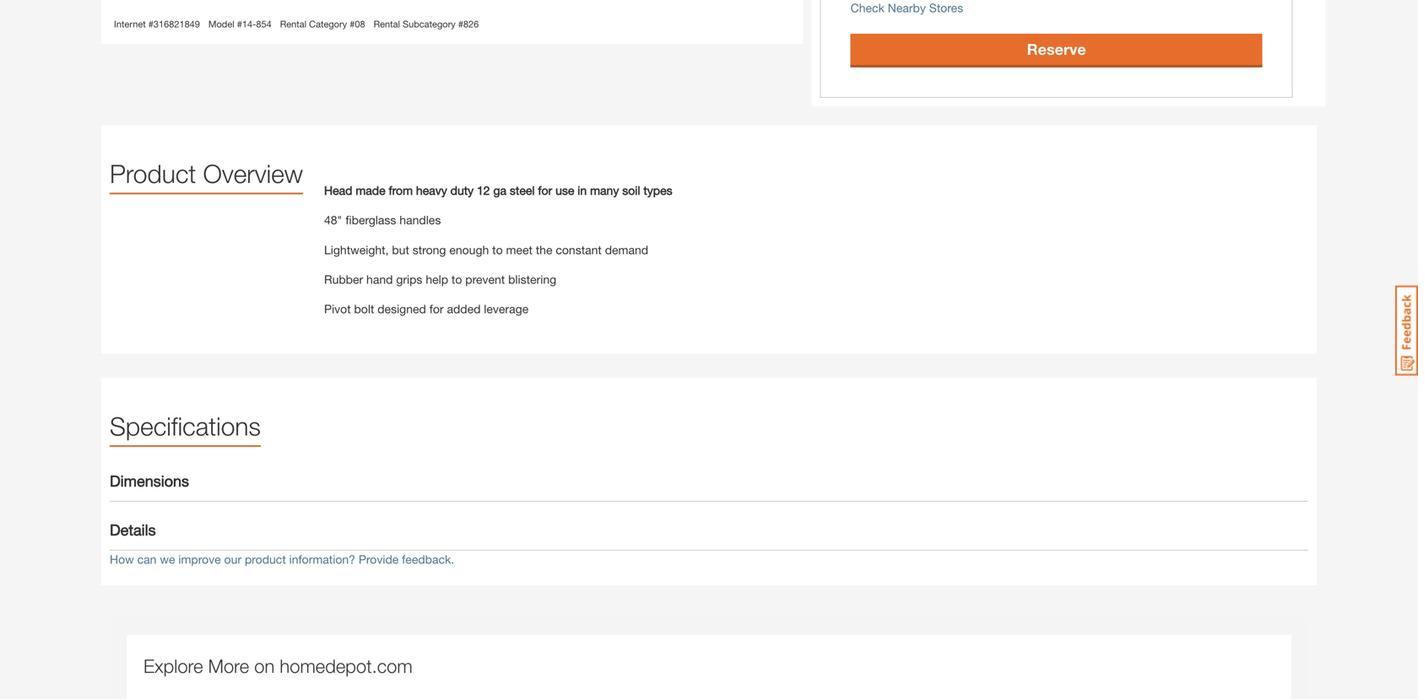 Task type: describe. For each thing, give the bounding box(es) containing it.
constant
[[556, 243, 602, 257]]

stores
[[929, 1, 963, 15]]

1 # from the left
[[148, 19, 154, 30]]

subcategory
[[403, 19, 456, 30]]

rubber hand grips help to prevent blistering
[[324, 273, 556, 287]]

3 # from the left
[[350, 19, 355, 30]]

explore
[[144, 655, 203, 677]]

ga
[[493, 184, 507, 197]]

how
[[110, 553, 134, 567]]

2 # from the left
[[237, 19, 242, 30]]

product
[[110, 159, 196, 189]]

internet
[[114, 19, 146, 30]]

but
[[392, 243, 409, 257]]

hand
[[366, 273, 393, 287]]

our
[[224, 553, 242, 567]]

lightweight, but strong enough to meet the constant demand
[[324, 243, 648, 257]]

heavy
[[416, 184, 447, 197]]

826
[[463, 19, 479, 30]]

homedepot.com
[[280, 655, 413, 677]]

check
[[851, 1, 885, 15]]

made
[[356, 184, 385, 197]]

product overview
[[110, 159, 303, 189]]

how can we improve our product information? provide feedback.
[[110, 553, 454, 567]]

help
[[426, 273, 448, 287]]

in
[[578, 184, 587, 197]]

316821849
[[154, 19, 200, 30]]

overview
[[203, 159, 303, 189]]

1 rental from the left
[[280, 19, 307, 30]]

specifications
[[110, 412, 261, 442]]

enough
[[449, 243, 489, 257]]

rubber
[[324, 273, 363, 287]]

nearby
[[888, 1, 926, 15]]

meet
[[506, 243, 533, 257]]

reserve button
[[851, 34, 1263, 65]]

information?
[[289, 553, 355, 567]]

steel
[[510, 184, 535, 197]]

to for enough
[[492, 243, 503, 257]]

soil
[[622, 184, 640, 197]]

improve
[[178, 553, 221, 567]]

use
[[556, 184, 574, 197]]

2 rental from the left
[[374, 19, 400, 30]]

added
[[447, 302, 481, 316]]

12
[[477, 184, 490, 197]]

explore more on homedepot.com
[[144, 655, 413, 677]]

duty
[[451, 184, 474, 197]]

provide
[[359, 553, 399, 567]]

check nearby stores link
[[851, 1, 963, 15]]



Task type: vqa. For each thing, say whether or not it's contained in the screenshot.
Halloween Props Link
no



Task type: locate. For each thing, give the bounding box(es) containing it.
854
[[256, 19, 272, 30]]

grips
[[396, 273, 422, 287]]

1 vertical spatial to
[[452, 273, 462, 287]]

fiberglass
[[346, 213, 396, 227]]

internet # 316821849 model # 14-854 rental category # 08 rental subcategory # 826
[[114, 19, 479, 30]]

how can we improve our product information? provide feedback. link
[[110, 553, 454, 567]]

demand
[[605, 243, 648, 257]]

0 vertical spatial to
[[492, 243, 503, 257]]

can
[[137, 553, 157, 567]]

blistering
[[508, 273, 556, 287]]

more
[[208, 655, 249, 677]]

category
[[309, 19, 347, 30]]

strong
[[413, 243, 446, 257]]

# right internet
[[148, 19, 154, 30]]

0 horizontal spatial rental
[[280, 19, 307, 30]]

on
[[254, 655, 275, 677]]

rental right '08'
[[374, 19, 400, 30]]

handles
[[400, 213, 441, 227]]

1 vertical spatial for
[[429, 302, 444, 316]]

reserve
[[1027, 40, 1086, 58]]

feedback link image
[[1396, 285, 1418, 377]]

designed
[[378, 302, 426, 316]]

0 horizontal spatial for
[[429, 302, 444, 316]]

the
[[536, 243, 553, 257]]

rental
[[280, 19, 307, 30], [374, 19, 400, 30]]

#
[[148, 19, 154, 30], [237, 19, 242, 30], [350, 19, 355, 30], [458, 19, 463, 30]]

1 horizontal spatial to
[[492, 243, 503, 257]]

details
[[110, 521, 156, 540]]

for left added
[[429, 302, 444, 316]]

for
[[538, 184, 552, 197], [429, 302, 444, 316]]

# right subcategory
[[458, 19, 463, 30]]

14-
[[242, 19, 256, 30]]

check nearby stores
[[851, 1, 963, 15]]

to left meet
[[492, 243, 503, 257]]

we
[[160, 553, 175, 567]]

from
[[389, 184, 413, 197]]

1 horizontal spatial for
[[538, 184, 552, 197]]

head
[[324, 184, 352, 197]]

48"
[[324, 213, 342, 227]]

to right help
[[452, 273, 462, 287]]

to for help
[[452, 273, 462, 287]]

leverage
[[484, 302, 529, 316]]

head made from heavy duty 12 ga steel for use in many soil types
[[324, 184, 673, 197]]

prevent
[[465, 273, 505, 287]]

product
[[245, 553, 286, 567]]

0 horizontal spatial to
[[452, 273, 462, 287]]

for left use
[[538, 184, 552, 197]]

# right model
[[237, 19, 242, 30]]

lightweight,
[[324, 243, 389, 257]]

rental right 854
[[280, 19, 307, 30]]

model
[[208, 19, 234, 30]]

4 # from the left
[[458, 19, 463, 30]]

to
[[492, 243, 503, 257], [452, 273, 462, 287]]

bolt
[[354, 302, 374, 316]]

dimensions
[[110, 472, 189, 491]]

pivot bolt designed for added leverage
[[324, 302, 529, 316]]

types
[[644, 184, 673, 197]]

48" fiberglass handles
[[324, 213, 441, 227]]

1 horizontal spatial rental
[[374, 19, 400, 30]]

0 vertical spatial for
[[538, 184, 552, 197]]

many
[[590, 184, 619, 197]]

08
[[355, 19, 365, 30]]

pivot
[[324, 302, 351, 316]]

feedback.
[[402, 553, 454, 567]]

# right 'category'
[[350, 19, 355, 30]]



